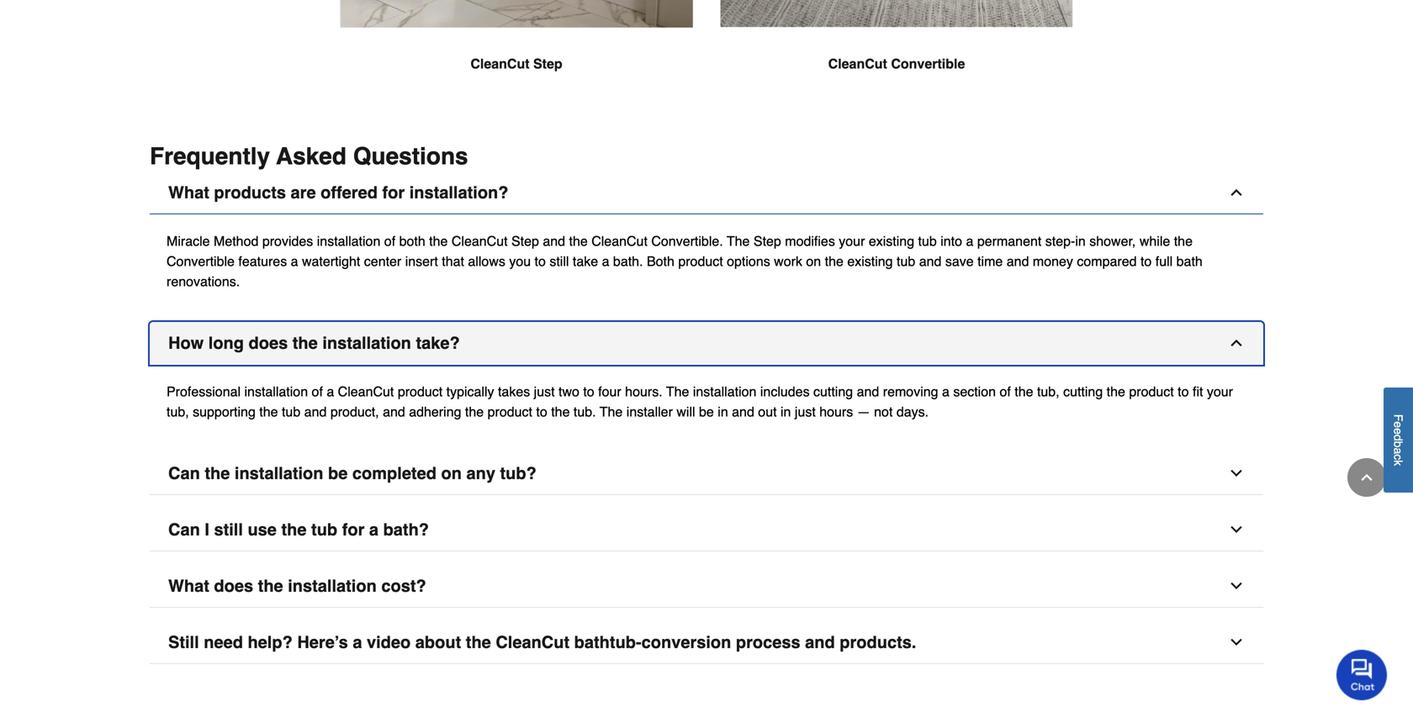 Task type: locate. For each thing, give the bounding box(es) containing it.
2 what from the top
[[168, 577, 209, 596]]

1 vertical spatial the
[[666, 384, 689, 400]]

installation up supporting
[[244, 384, 308, 400]]

1 vertical spatial can
[[168, 520, 200, 540]]

does right long
[[249, 334, 288, 353]]

f e e d b a c k
[[1392, 415, 1406, 466]]

0 horizontal spatial the
[[600, 404, 623, 420]]

1 horizontal spatial of
[[384, 233, 396, 249]]

a
[[966, 233, 974, 249], [291, 254, 298, 269], [602, 254, 610, 269], [327, 384, 334, 400], [942, 384, 950, 400], [1392, 448, 1406, 455], [369, 520, 379, 540], [353, 633, 362, 652]]

can inside can the installation be completed on any tub? 'button'
[[168, 464, 200, 483]]

in
[[1076, 233, 1086, 249], [718, 404, 728, 420], [781, 404, 791, 420]]

cutting
[[814, 384, 853, 400], [1064, 384, 1103, 400]]

2 vertical spatial chevron up image
[[1359, 470, 1376, 486]]

existing
[[869, 233, 915, 249], [848, 254, 893, 269]]

a right the into
[[966, 233, 974, 249]]

k
[[1392, 461, 1406, 466]]

supporting
[[193, 404, 256, 420]]

the left fit
[[1107, 384, 1126, 400]]

0 horizontal spatial for
[[342, 520, 365, 540]]

miracle method provides installation of both the cleancut step and the cleancut convertible. the step modifies your existing tub into a permanent step-in shower, while the convertible features a watertight center insert that allows you to still take a bath. both product options work on the existing tub and save time and money compared to full bath renovations.
[[167, 233, 1203, 289]]

convertible
[[891, 56, 965, 71], [167, 254, 235, 269]]

of
[[384, 233, 396, 249], [312, 384, 323, 400], [1000, 384, 1011, 400]]

the right long
[[293, 334, 318, 353]]

does inside button
[[214, 577, 253, 596]]

still
[[550, 254, 569, 269], [214, 520, 243, 540]]

0 horizontal spatial just
[[534, 384, 555, 400]]

tub
[[918, 233, 937, 249], [897, 254, 916, 269], [282, 404, 301, 420], [311, 520, 338, 540]]

2 vertical spatial the
[[600, 404, 623, 420]]

still right i
[[214, 520, 243, 540]]

on inside miracle method provides installation of both the cleancut step and the cleancut convertible. the step modifies your existing tub into a permanent step-in shower, while the convertible features a watertight center insert that allows you to still take a bath. both product options work on the existing tub and save time and money compared to full bath renovations.
[[806, 254, 821, 269]]

0 vertical spatial tub,
[[1037, 384, 1060, 400]]

to right the you
[[535, 254, 546, 269]]

f
[[1392, 415, 1406, 422]]

bath.
[[613, 254, 643, 269]]

the
[[727, 233, 750, 249], [666, 384, 689, 400], [600, 404, 623, 420]]

installation up here's
[[288, 577, 377, 596]]

1 vertical spatial does
[[214, 577, 253, 596]]

chat invite button image
[[1337, 650, 1388, 701]]

help?
[[248, 633, 293, 652]]

1 horizontal spatial cutting
[[1064, 384, 1103, 400]]

product down convertible.
[[678, 254, 723, 269]]

0 horizontal spatial convertible
[[167, 254, 235, 269]]

1 vertical spatial what
[[168, 577, 209, 596]]

1 vertical spatial still
[[214, 520, 243, 540]]

the up i
[[205, 464, 230, 483]]

installation up product,
[[323, 334, 411, 353]]

frequently asked questions
[[150, 143, 468, 170]]

installer
[[627, 404, 673, 420]]

for
[[382, 183, 405, 202], [342, 520, 365, 540]]

product down takes
[[488, 404, 533, 420]]

bathtub-
[[574, 633, 642, 652]]

d
[[1392, 435, 1406, 442]]

1 vertical spatial for
[[342, 520, 365, 540]]

0 vertical spatial for
[[382, 183, 405, 202]]

installation inside miracle method provides installation of both the cleancut step and the cleancut convertible. the step modifies your existing tub into a permanent step-in shower, while the convertible features a watertight center insert that allows you to still take a bath. both product options work on the existing tub and save time and money compared to full bath renovations.
[[317, 233, 381, 249]]

chevron down image
[[1228, 465, 1245, 482], [1228, 522, 1245, 538], [1228, 634, 1245, 651]]

0 vertical spatial chevron down image
[[1228, 465, 1245, 482]]

2 can from the top
[[168, 520, 200, 540]]

of right section
[[1000, 384, 1011, 400]]

any
[[467, 464, 496, 483]]

be inside 'button'
[[328, 464, 348, 483]]

0 horizontal spatial on
[[441, 464, 462, 483]]

does up need
[[214, 577, 253, 596]]

your inside miracle method provides installation of both the cleancut step and the cleancut convertible. the step modifies your existing tub into a permanent step-in shower, while the convertible features a watertight center insert that allows you to still take a bath. both product options work on the existing tub and save time and money compared to full bath renovations.
[[839, 233, 865, 249]]

2 chevron down image from the top
[[1228, 522, 1245, 538]]

can down supporting
[[168, 464, 200, 483]]

still left take
[[550, 254, 569, 269]]

how long does the installation take?
[[168, 334, 460, 353]]

how
[[168, 334, 204, 353]]

existing right work
[[848, 254, 893, 269]]

in right will
[[718, 404, 728, 420]]

2 horizontal spatial the
[[727, 233, 750, 249]]

product
[[678, 254, 723, 269], [398, 384, 443, 400], [1129, 384, 1174, 400], [488, 404, 533, 420]]

installation up use
[[235, 464, 324, 483]]

miracle
[[167, 233, 210, 249]]

what
[[168, 183, 209, 202], [168, 577, 209, 596]]

you
[[509, 254, 531, 269]]

0 vertical spatial the
[[727, 233, 750, 249]]

two
[[559, 384, 580, 400]]

chevron up image
[[1228, 184, 1245, 201], [1228, 335, 1245, 352], [1359, 470, 1376, 486]]

0 vertical spatial what
[[168, 183, 209, 202]]

0 vertical spatial be
[[699, 404, 714, 420]]

asked
[[276, 143, 347, 170]]

0 horizontal spatial your
[[839, 233, 865, 249]]

both
[[647, 254, 675, 269]]

tub left product,
[[282, 404, 301, 420]]

into
[[941, 233, 963, 249]]

a cleancut step giving a tub step-in and walk-through access to convert it to a walk-in-shower. image
[[340, 0, 693, 28]]

products.
[[840, 633, 917, 652]]

the down modifies
[[825, 254, 844, 269]]

chevron down image inside the still need help? here's a video about the cleancut bathtub-conversion process and products. button
[[1228, 634, 1245, 651]]

what products are offered for installation? button
[[150, 172, 1264, 214]]

0 vertical spatial convertible
[[891, 56, 965, 71]]

how long does the installation take? button
[[150, 322, 1264, 365]]

still need help? here's a video about the cleancut bathtub-conversion process and products. button
[[150, 622, 1264, 665]]

tub, right section
[[1037, 384, 1060, 400]]

3 chevron down image from the top
[[1228, 634, 1245, 651]]

tub, down professional
[[167, 404, 189, 420]]

1 vertical spatial just
[[795, 404, 816, 420]]

chevron up image inside "how long does the installation take?" 'button'
[[1228, 335, 1245, 352]]

on
[[806, 254, 821, 269], [441, 464, 462, 483]]

the up will
[[666, 384, 689, 400]]

can left i
[[168, 520, 200, 540]]

1 e from the top
[[1392, 422, 1406, 429]]

0 horizontal spatial still
[[214, 520, 243, 540]]

0 vertical spatial chevron up image
[[1228, 184, 1245, 201]]

to left tub.
[[536, 404, 548, 420]]

for down questions
[[382, 183, 405, 202]]

e up b
[[1392, 428, 1406, 435]]

1 horizontal spatial still
[[550, 254, 569, 269]]

that
[[442, 254, 464, 269]]

chevron up image for what products are offered for installation?
[[1228, 184, 1245, 201]]

installation
[[317, 233, 381, 249], [323, 334, 411, 353], [244, 384, 308, 400], [693, 384, 757, 400], [235, 464, 324, 483], [288, 577, 377, 596]]

1 what from the top
[[168, 183, 209, 202]]

can i still use the tub for a bath?
[[168, 520, 429, 540]]

1 vertical spatial be
[[328, 464, 348, 483]]

days.
[[897, 404, 929, 420]]

your
[[839, 233, 865, 249], [1207, 384, 1234, 400]]

chevron up image inside what products are offered for installation? button
[[1228, 184, 1245, 201]]

take?
[[416, 334, 460, 353]]

e
[[1392, 422, 1406, 429], [1392, 428, 1406, 435]]

0 horizontal spatial tub,
[[167, 404, 189, 420]]

0 vertical spatial still
[[550, 254, 569, 269]]

while
[[1140, 233, 1171, 249]]

cost?
[[381, 577, 426, 596]]

installation up watertight
[[317, 233, 381, 249]]

0 vertical spatial does
[[249, 334, 288, 353]]

just down the includes
[[795, 404, 816, 420]]

can
[[168, 464, 200, 483], [168, 520, 200, 540]]

the up options
[[727, 233, 750, 249]]

on left any
[[441, 464, 462, 483]]

1 horizontal spatial be
[[699, 404, 714, 420]]

on down modifies
[[806, 254, 821, 269]]

and
[[543, 233, 565, 249], [919, 254, 942, 269], [1007, 254, 1029, 269], [857, 384, 880, 400], [304, 404, 327, 420], [383, 404, 405, 420], [732, 404, 755, 420], [805, 633, 835, 652]]

what up the still
[[168, 577, 209, 596]]

in left shower,
[[1076, 233, 1086, 249]]

to left full
[[1141, 254, 1152, 269]]

0 vertical spatial your
[[839, 233, 865, 249]]

tub left the into
[[918, 233, 937, 249]]

cleancut step link
[[340, 0, 693, 114]]

installation inside button
[[288, 577, 377, 596]]

1 horizontal spatial on
[[806, 254, 821, 269]]

1 horizontal spatial for
[[382, 183, 405, 202]]

chevron up image for how long does the installation take?
[[1228, 335, 1245, 352]]

the down typically
[[465, 404, 484, 420]]

the right section
[[1015, 384, 1034, 400]]

what down frequently
[[168, 183, 209, 202]]

on inside 'button'
[[441, 464, 462, 483]]

about
[[415, 633, 461, 652]]

1 vertical spatial chevron down image
[[1228, 522, 1245, 538]]

1 vertical spatial your
[[1207, 384, 1234, 400]]

installation?
[[410, 183, 509, 202]]

1 horizontal spatial your
[[1207, 384, 1234, 400]]

professional
[[167, 384, 241, 400]]

work
[[774, 254, 803, 269]]

1 chevron down image from the top
[[1228, 465, 1245, 482]]

2 vertical spatial chevron down image
[[1228, 634, 1245, 651]]

what products are offered for installation?
[[168, 183, 509, 202]]

existing left the into
[[869, 233, 915, 249]]

0 vertical spatial on
[[806, 254, 821, 269]]

your right modifies
[[839, 233, 865, 249]]

does
[[249, 334, 288, 353], [214, 577, 253, 596]]

in right out
[[781, 404, 791, 420]]

the down four
[[600, 404, 623, 420]]

still inside button
[[214, 520, 243, 540]]

for left "bath?"
[[342, 520, 365, 540]]

0 horizontal spatial be
[[328, 464, 348, 483]]

0 horizontal spatial cutting
[[814, 384, 853, 400]]

be left completed
[[328, 464, 348, 483]]

1 vertical spatial chevron up image
[[1228, 335, 1245, 352]]

chevron down image inside can i still use the tub for a bath? button
[[1228, 522, 1245, 538]]

1 vertical spatial on
[[441, 464, 462, 483]]

process
[[736, 633, 801, 652]]

be right will
[[699, 404, 714, 420]]

1 horizontal spatial the
[[666, 384, 689, 400]]

just left two
[[534, 384, 555, 400]]

b
[[1392, 442, 1406, 448]]

2 e from the top
[[1392, 428, 1406, 435]]

1 vertical spatial convertible
[[167, 254, 235, 269]]

e up d
[[1392, 422, 1406, 429]]

fit
[[1193, 384, 1204, 400]]

can inside can i still use the tub for a bath? button
[[168, 520, 200, 540]]

1 can from the top
[[168, 464, 200, 483]]

just
[[534, 384, 555, 400], [795, 404, 816, 420]]

the
[[429, 233, 448, 249], [569, 233, 588, 249], [1174, 233, 1193, 249], [825, 254, 844, 269], [293, 334, 318, 353], [1015, 384, 1034, 400], [1107, 384, 1126, 400], [259, 404, 278, 420], [465, 404, 484, 420], [551, 404, 570, 420], [205, 464, 230, 483], [281, 520, 307, 540], [258, 577, 283, 596], [466, 633, 491, 652]]

2 horizontal spatial in
[[1076, 233, 1086, 249]]

f e e d b a c k button
[[1384, 388, 1414, 493]]

the inside miracle method provides installation of both the cleancut step and the cleancut convertible. the step modifies your existing tub into a permanent step-in shower, while the convertible features a watertight center insert that allows you to still take a bath. both product options work on the existing tub and save time and money compared to full bath renovations.
[[727, 233, 750, 249]]

of up center
[[384, 233, 396, 249]]

video
[[367, 633, 411, 652]]

chevron down image for cleancut
[[1228, 634, 1245, 651]]

installation inside 'button'
[[323, 334, 411, 353]]

of down how long does the installation take?
[[312, 384, 323, 400]]

the up that
[[429, 233, 448, 249]]

tub right use
[[311, 520, 338, 540]]

chevron up image inside scroll to top element
[[1359, 470, 1376, 486]]

watertight
[[302, 254, 360, 269]]

be inside professional installation of a cleancut product typically takes just two to four hours. the installation includes cutting and removing a section of the tub, cutting the product to fit your tub, supporting the tub and product, and adhering the product to the tub. the installer will be in and out in just hours — not days.
[[699, 404, 714, 420]]

0 vertical spatial can
[[168, 464, 200, 483]]

section
[[954, 384, 996, 400]]

your right fit
[[1207, 384, 1234, 400]]

0 vertical spatial just
[[534, 384, 555, 400]]



Task type: describe. For each thing, give the bounding box(es) containing it.
1 horizontal spatial tub,
[[1037, 384, 1060, 400]]

compared
[[1077, 254, 1137, 269]]

for inside can i still use the tub for a bath? button
[[342, 520, 365, 540]]

i
[[205, 520, 209, 540]]

chevron down image
[[1228, 578, 1245, 595]]

does inside 'button'
[[249, 334, 288, 353]]

includes
[[761, 384, 810, 400]]

will
[[677, 404, 695, 420]]

can for can the installation be completed on any tub?
[[168, 464, 200, 483]]

1 horizontal spatial in
[[781, 404, 791, 420]]

installation inside 'button'
[[235, 464, 324, 483]]

step up the you
[[512, 233, 539, 249]]

hours
[[820, 404, 853, 420]]

step up options
[[754, 233, 782, 249]]

—
[[857, 404, 871, 420]]

cleancut convertible
[[829, 56, 965, 71]]

1 horizontal spatial convertible
[[891, 56, 965, 71]]

are
[[291, 183, 316, 202]]

take
[[573, 254, 598, 269]]

0 horizontal spatial of
[[312, 384, 323, 400]]

the right about
[[466, 633, 491, 652]]

center
[[364, 254, 402, 269]]

professional installation of a cleancut product typically takes just two to four hours. the installation includes cutting and removing a section of the tub, cutting the product to fit your tub, supporting the tub and product, and adhering the product to the tub. the installer will be in and out in just hours — not days.
[[167, 384, 1234, 420]]

in inside miracle method provides installation of both the cleancut step and the cleancut convertible. the step modifies your existing tub into a permanent step-in shower, while the convertible features a watertight center insert that allows you to still take a bath. both product options work on the existing tub and save time and money compared to full bath renovations.
[[1076, 233, 1086, 249]]

1 vertical spatial tub,
[[167, 404, 189, 420]]

2 horizontal spatial of
[[1000, 384, 1011, 400]]

can i still use the tub for a bath? button
[[150, 509, 1264, 552]]

need
[[204, 633, 243, 652]]

what for what does the installation cost?
[[168, 577, 209, 596]]

what does the installation cost? button
[[150, 565, 1264, 608]]

a down provides
[[291, 254, 298, 269]]

provides
[[262, 233, 313, 249]]

renovations.
[[167, 274, 240, 289]]

your inside professional installation of a cleancut product typically takes just two to four hours. the installation includes cutting and removing a section of the tub, cutting the product to fit your tub, supporting the tub and product, and adhering the product to the tub. the installer will be in and out in just hours — not days.
[[1207, 384, 1234, 400]]

2 cutting from the left
[[1064, 384, 1103, 400]]

still inside miracle method provides installation of both the cleancut step and the cleancut convertible. the step modifies your existing tub into a permanent step-in shower, while the convertible features a watertight center insert that allows you to still take a bath. both product options work on the existing tub and save time and money compared to full bath renovations.
[[550, 254, 569, 269]]

a left section
[[942, 384, 950, 400]]

shower,
[[1090, 233, 1136, 249]]

modifies
[[785, 233, 835, 249]]

use
[[248, 520, 277, 540]]

1 cutting from the left
[[814, 384, 853, 400]]

tub left save
[[897, 254, 916, 269]]

a up k
[[1392, 448, 1406, 455]]

takes
[[498, 384, 530, 400]]

full
[[1156, 254, 1173, 269]]

completed
[[352, 464, 437, 483]]

a right take
[[602, 254, 610, 269]]

a left video
[[353, 633, 362, 652]]

1 horizontal spatial just
[[795, 404, 816, 420]]

tub.
[[574, 404, 596, 420]]

chevron down image for bath?
[[1228, 522, 1245, 538]]

to right two
[[583, 384, 595, 400]]

save
[[946, 254, 974, 269]]

conversion
[[642, 633, 731, 652]]

1 vertical spatial existing
[[848, 254, 893, 269]]

adhering
[[409, 404, 462, 420]]

step-
[[1046, 233, 1076, 249]]

the up take
[[569, 233, 588, 249]]

typically
[[446, 384, 494, 400]]

cleancut inside professional installation of a cleancut product typically takes just two to four hours. the installation includes cutting and removing a section of the tub, cutting the product to fit your tub, supporting the tub and product, and adhering the product to the tub. the installer will be in and out in just hours — not days.
[[338, 384, 394, 400]]

bath
[[1177, 254, 1203, 269]]

the up 'help?'
[[258, 577, 283, 596]]

money
[[1033, 254, 1074, 269]]

allows
[[468, 254, 506, 269]]

a left "bath?"
[[369, 520, 379, 540]]

tub inside professional installation of a cleancut product typically takes just two to four hours. the installation includes cutting and removing a section of the tub, cutting the product to fit your tub, supporting the tub and product, and adhering the product to the tub. the installer will be in and out in just hours — not days.
[[282, 404, 301, 420]]

offered
[[321, 183, 378, 202]]

cleancut inside button
[[496, 633, 570, 652]]

0 vertical spatial existing
[[869, 233, 915, 249]]

the up bath
[[1174, 233, 1193, 249]]

step down a cleancut step giving a tub step-in and walk-through access to convert it to a walk-in-shower. image
[[533, 56, 563, 71]]

can the installation be completed on any tub? button
[[150, 453, 1264, 496]]

tub?
[[500, 464, 537, 483]]

chevron down image inside can the installation be completed on any tub? 'button'
[[1228, 465, 1245, 482]]

still
[[168, 633, 199, 652]]

for inside what products are offered for installation? button
[[382, 183, 405, 202]]

insert
[[405, 254, 438, 269]]

the inside 'button'
[[205, 464, 230, 483]]

can the installation be completed on any tub?
[[168, 464, 537, 483]]

both
[[399, 233, 426, 249]]

what does the installation cost?
[[168, 577, 426, 596]]

scroll to top element
[[1348, 459, 1387, 497]]

removing
[[883, 384, 939, 400]]

bath?
[[383, 520, 429, 540]]

method
[[214, 233, 259, 249]]

a up product,
[[327, 384, 334, 400]]

features
[[238, 254, 287, 269]]

product up adhering
[[398, 384, 443, 400]]

the for take?
[[666, 384, 689, 400]]

permanent
[[978, 233, 1042, 249]]

the inside 'button'
[[293, 334, 318, 353]]

options
[[727, 254, 771, 269]]

product left fit
[[1129, 384, 1174, 400]]

the for installation?
[[727, 233, 750, 249]]

product,
[[331, 404, 379, 420]]

the down two
[[551, 404, 570, 420]]

of inside miracle method provides installation of both the cleancut step and the cleancut convertible. the step modifies your existing tub into a permanent step-in shower, while the convertible features a watertight center insert that allows you to still take a bath. both product options work on the existing tub and save time and money compared to full bath renovations.
[[384, 233, 396, 249]]

questions
[[353, 143, 468, 170]]

the right use
[[281, 520, 307, 540]]

0 horizontal spatial in
[[718, 404, 728, 420]]

not
[[874, 404, 893, 420]]

cleancut convertible link
[[720, 0, 1074, 114]]

here's
[[297, 633, 348, 652]]

out
[[758, 404, 777, 420]]

products
[[214, 183, 286, 202]]

cleancut step
[[471, 56, 563, 71]]

convertible inside miracle method provides installation of both the cleancut step and the cleancut convertible. the step modifies your existing tub into a permanent step-in shower, while the convertible features a watertight center insert that allows you to still take a bath. both product options work on the existing tub and save time and money compared to full bath renovations.
[[167, 254, 235, 269]]

long
[[208, 334, 244, 353]]

time
[[978, 254, 1003, 269]]

product inside miracle method provides installation of both the cleancut step and the cleancut convertible. the step modifies your existing tub into a permanent step-in shower, while the convertible features a watertight center insert that allows you to still take a bath. both product options work on the existing tub and save time and money compared to full bath renovations.
[[678, 254, 723, 269]]

what for what products are offered for installation?
[[168, 183, 209, 202]]

can for can i still use the tub for a bath?
[[168, 520, 200, 540]]

hours.
[[625, 384, 663, 400]]

still need help? here's a video about the cleancut bathtub-conversion process and products.
[[168, 633, 917, 652]]

to left fit
[[1178, 384, 1189, 400]]

tub inside button
[[311, 520, 338, 540]]

and inside button
[[805, 633, 835, 652]]

the right supporting
[[259, 404, 278, 420]]

installation up will
[[693, 384, 757, 400]]

four
[[598, 384, 622, 400]]

convertible.
[[652, 233, 723, 249]]



Task type: vqa. For each thing, say whether or not it's contained in the screenshot.
the rightmost tub,
yes



